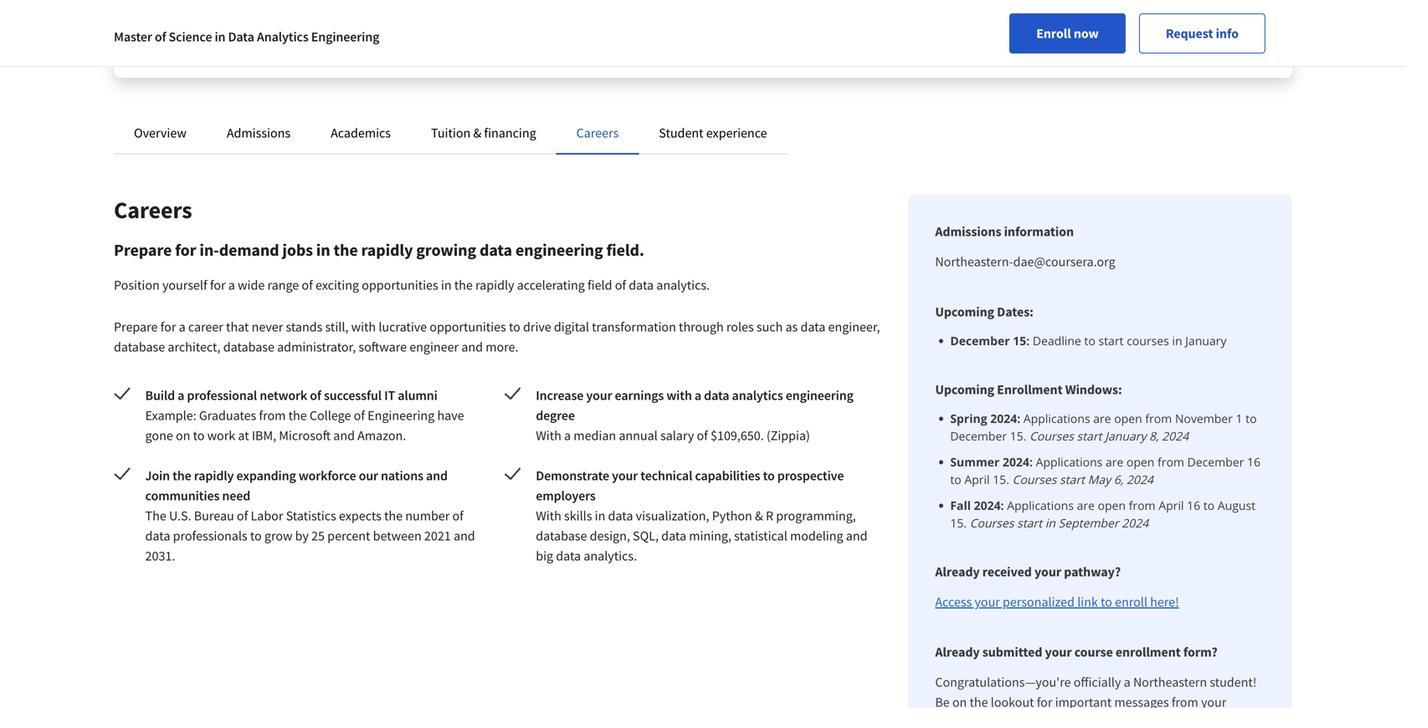 Task type: describe. For each thing, give the bounding box(es) containing it.
a right earnings
[[695, 388, 701, 404]]

your up personalized
[[1034, 564, 1061, 581]]

analytics. inside the demonstrate your technical capabilities to prospective employers with skills in data visualization, python & r programming, database design, sql, data mining, statistical modeling and big data analytics.
[[584, 548, 637, 565]]

admissions for admissions
[[227, 125, 291, 141]]

prepare for in-demand jobs in the rapidly growing data engineering field.
[[114, 240, 644, 261]]

upcoming for upcoming enrollment windows:
[[935, 382, 994, 398]]

in right courses at the right of the page
[[1172, 333, 1182, 349]]

request info
[[1166, 25, 1239, 42]]

of down offered
[[155, 28, 166, 45]]

build
[[145, 388, 175, 404]]

big
[[536, 548, 553, 565]]

projects
[[1151, 8, 1190, 23]]

overview link
[[134, 125, 187, 141]]

1 horizontal spatial rapidly
[[361, 240, 413, 261]]

upcoming enrollment windows:
[[935, 382, 1122, 398]]

to inside the demonstrate your technical capabilities to prospective employers with skills in data visualization, python & r programming, database design, sql, data mining, statistical modeling and big data analytics.
[[763, 468, 775, 485]]

already received your pathway?
[[935, 564, 1121, 581]]

at inside "build a professional network of successful it alumni example: graduates from the college of engineering have gone on to work at ibm, microsoft and amazon."
[[238, 428, 249, 444]]

and inside prepare for a career that never stands still, with lucrative opportunities to drive digital transformation through roles such as data engineer, database architect, database administrator, software engineer and more.
[[461, 339, 483, 356]]

student!
[[1210, 675, 1257, 691]]

6,
[[1114, 472, 1124, 488]]

never
[[252, 319, 283, 336]]

list item containing december 15:
[[950, 332, 1266, 350]]

microsoft
[[279, 428, 331, 444]]

salary
[[660, 428, 694, 444]]

november
[[1175, 411, 1233, 427]]

start left courses at the right of the page
[[1099, 333, 1124, 349]]

u.s.
[[169, 508, 191, 525]]

request
[[1166, 25, 1213, 42]]

work
[[207, 428, 235, 444]]

deadline
[[1033, 333, 1081, 349]]

statistics
[[286, 508, 336, 525]]

enroll now
[[1036, 25, 1099, 42]]

in left september
[[1045, 516, 1055, 531]]

visualization,
[[636, 508, 709, 525]]

fall 2024:
[[950, 498, 1004, 514]]

already for already submitted your course enrollment form?
[[935, 644, 980, 661]]

between
[[373, 528, 422, 545]]

on inside lecture videos, hands-on projects and connection with instructors and peers, from anywhere.
[[1136, 8, 1149, 23]]

tuition & financing link
[[431, 125, 536, 141]]

data inside increase your earnings with a data analytics engineering degree with a median annual salary of $109,650. (zippia)
[[704, 388, 729, 404]]

engineer,
[[828, 319, 880, 336]]

instructors
[[1107, 25, 1160, 40]]

a left wide
[[228, 277, 235, 294]]

experience
[[706, 125, 767, 141]]

number
[[405, 508, 450, 525]]

academics link
[[331, 125, 391, 141]]

degree
[[536, 408, 575, 424]]

1
[[1236, 411, 1243, 427]]

courses for summer 2024:
[[1012, 472, 1057, 488]]

engineering inside offered by the college of engineering at northeastern university.
[[263, 8, 322, 23]]

and up peers,
[[1193, 8, 1212, 23]]

technical
[[641, 468, 692, 485]]

from inside applications are open from april 16 to august 15.
[[1129, 498, 1156, 514]]

and inside "build a professional network of successful it alumni example: graduates from the college of engineering have gone on to work at ibm, microsoft and amazon."
[[333, 428, 355, 444]]

our
[[359, 468, 378, 485]]

from inside congratulations—you're officially a northeastern student! be on the lookout for important messages from you
[[1172, 695, 1198, 709]]

increase
[[536, 388, 584, 404]]

data down field.
[[629, 277, 654, 294]]

the inside congratulations—you're officially a northeastern student! be on the lookout for important messages from you
[[970, 695, 988, 709]]

applications are open from november 1 to december 15.
[[950, 411, 1257, 444]]

still,
[[325, 319, 349, 336]]

capabilities
[[695, 468, 760, 485]]

to right deadline
[[1084, 333, 1096, 349]]

from inside lecture videos, hands-on projects and connection with instructors and peers, from anywhere.
[[1215, 25, 1239, 40]]

and right nations
[[426, 468, 448, 485]]

with inside increase your earnings with a data analytics engineering degree with a median annual salary of $109,650. (zippia)
[[667, 388, 692, 404]]

your left the course at the bottom of the page
[[1045, 644, 1072, 661]]

from inside "build a professional network of successful it alumni example: graduates from the college of engineering have gone on to work at ibm, microsoft and amazon."
[[259, 408, 286, 424]]

here!
[[1150, 594, 1179, 611]]

2031.
[[145, 548, 175, 565]]

start for may
[[1060, 472, 1085, 488]]

15. for courses start may 6, 2024
[[993, 472, 1009, 488]]

lecture videos, hands-on projects and connection with instructors and peers, from anywhere.
[[1026, 8, 1239, 57]]

increase your earnings with a data analytics engineering degree with a median annual salary of $109,650. (zippia)
[[536, 388, 854, 444]]

admissions information
[[935, 223, 1074, 240]]

mining,
[[689, 528, 731, 545]]

by inside offered by the college of engineering at northeastern university.
[[179, 8, 191, 23]]

0 horizontal spatial database
[[114, 339, 165, 356]]

of down need
[[237, 508, 248, 525]]

demonstrate your technical capabilities to prospective employers with skills in data visualization, python & r programming, database design, sql, data mining, statistical modeling and big data analytics.
[[536, 468, 868, 565]]

the inside "build a professional network of successful it alumni example: graduates from the college of engineering have gone on to work at ibm, microsoft and amazon."
[[288, 408, 307, 424]]

more.
[[486, 339, 518, 356]]

with inside the demonstrate your technical capabilities to prospective employers with skills in data visualization, python & r programming, database design, sql, data mining, statistical modeling and big data analytics.
[[536, 508, 561, 525]]

your for personalized
[[975, 594, 1000, 611]]

data right the growing
[[480, 240, 512, 261]]

access your personalized link to enroll here!
[[935, 594, 1179, 611]]

northeastern inside congratulations—you're officially a northeastern student! be on the lookout for important messages from you
[[1133, 675, 1207, 691]]

admissions for admissions information
[[935, 223, 1001, 240]]

for left in-
[[175, 240, 196, 261]]

december 15: deadline to start courses in january
[[950, 333, 1227, 349]]

16 for december
[[1247, 454, 1261, 470]]

accelerating
[[517, 277, 585, 294]]

the up "communities"
[[173, 468, 191, 485]]

2024: for spring 2024:
[[990, 411, 1021, 427]]

of right number
[[452, 508, 464, 525]]

northeastern inside offered by the college of engineering at northeastern university.
[[141, 25, 205, 40]]

prepare for prepare for in-demand jobs in the rapidly growing data engineering field.
[[114, 240, 172, 261]]

architect,
[[168, 339, 221, 356]]

administrator,
[[277, 339, 356, 356]]

it
[[384, 388, 395, 404]]

for inside congratulations—you're officially a northeastern student! be on the lookout for important messages from you
[[1037, 695, 1053, 709]]

congratulations—you're officially a northeastern student! be on the lookout for important messages from you
[[935, 675, 1266, 709]]

a down degree
[[564, 428, 571, 444]]

0 vertical spatial careers
[[576, 125, 619, 141]]

and inside the demonstrate your technical capabilities to prospective employers with skills in data visualization, python & r programming, database design, sql, data mining, statistical modeling and big data analytics.
[[846, 528, 868, 545]]

of right network
[[310, 388, 321, 404]]

wide
[[238, 277, 265, 294]]

2024 for courses start may 6, 2024
[[1127, 472, 1153, 488]]

connection
[[1026, 25, 1081, 40]]

graduates
[[199, 408, 256, 424]]

the up exciting
[[334, 240, 358, 261]]

database inside the demonstrate your technical capabilities to prospective employers with skills in data visualization, python & r programming, database design, sql, data mining, statistical modeling and big data analytics.
[[536, 528, 587, 545]]

university.
[[208, 25, 259, 40]]

request info button
[[1139, 13, 1266, 54]]

from inside applications are open from december 16 to april 15.
[[1158, 454, 1184, 470]]

0 vertical spatial engineering
[[516, 240, 603, 261]]

applications for january
[[1024, 411, 1090, 427]]

0 horizontal spatial &
[[473, 125, 481, 141]]

northeastern-
[[935, 254, 1013, 270]]

important
[[1055, 695, 1112, 709]]

received
[[982, 564, 1032, 581]]

position
[[114, 277, 160, 294]]

in-
[[200, 240, 219, 261]]

network
[[260, 388, 307, 404]]

of down successful
[[354, 408, 365, 424]]

1 vertical spatial engineering
[[311, 28, 379, 45]]

engineering inside "build a professional network of successful it alumni example: graduates from the college of engineering have gone on to work at ibm, microsoft and amazon."
[[368, 408, 435, 424]]

through
[[679, 319, 724, 336]]

16 for april
[[1187, 498, 1200, 514]]

0 horizontal spatial careers
[[114, 195, 192, 225]]

build a professional network of successful it alumni example: graduates from the college of engineering have gone on to work at ibm, microsoft and amazon.
[[145, 388, 464, 444]]

upcoming dates:
[[935, 304, 1034, 321]]

are for january
[[1093, 411, 1111, 427]]

access
[[935, 594, 972, 611]]

demand
[[219, 240, 279, 261]]

to right 'link'
[[1101, 594, 1112, 611]]

applications for may
[[1036, 454, 1103, 470]]

on inside congratulations—you're officially a northeastern student! be on the lookout for important messages from you
[[952, 695, 967, 709]]

the
[[145, 508, 166, 525]]

start for january
[[1077, 429, 1102, 444]]

in left the data
[[215, 28, 225, 45]]

join
[[145, 468, 170, 485]]

15. for courses start in september 2024
[[950, 516, 967, 531]]

career
[[188, 319, 223, 336]]

data up design,
[[608, 508, 633, 525]]

communities
[[145, 488, 220, 505]]

start for in
[[1017, 516, 1042, 531]]

range
[[267, 277, 299, 294]]

to inside applications are open from december 16 to april 15.
[[950, 472, 961, 488]]

0 vertical spatial opportunities
[[362, 277, 438, 294]]

spring
[[950, 411, 987, 427]]

to inside "build a professional network of successful it alumni example: graduates from the college of engineering have gone on to work at ibm, microsoft and amazon."
[[193, 428, 205, 444]]

lucrative
[[379, 319, 427, 336]]

form?
[[1183, 644, 1218, 661]]

data inside prepare for a career that never stands still, with lucrative opportunities to drive digital transformation through roles such as data engineer, database architect, database administrator, software engineer and more.
[[801, 319, 826, 336]]

earnings
[[615, 388, 664, 404]]

open for september
[[1098, 498, 1126, 514]]

northeastern-dae@coursera.org
[[935, 254, 1115, 270]]

the down the growing
[[454, 277, 473, 294]]

field.
[[606, 240, 644, 261]]

of inside offered by the college of engineering at northeastern university.
[[251, 8, 261, 23]]

2024: for summer 2024:
[[1003, 454, 1033, 470]]

bureau
[[194, 508, 234, 525]]

by inside join the rapidly expanding workforce our nations and communities need the u.s. bureau of labor statistics expects the number of data professionals to grow by 25 percent between 2021 and 2031.
[[295, 528, 309, 545]]



Task type: locate. For each thing, give the bounding box(es) containing it.
$109,650.
[[711, 428, 764, 444]]

engineering up the accelerating
[[516, 240, 603, 261]]

15. for courses start january 8, 2024
[[1010, 429, 1027, 444]]

start left 'may'
[[1060, 472, 1085, 488]]

demonstrate
[[536, 468, 609, 485]]

open down 6,
[[1098, 498, 1126, 514]]

modeling
[[790, 528, 843, 545]]

january
[[1185, 333, 1227, 349], [1105, 429, 1146, 444]]

analytics
[[732, 388, 783, 404]]

1 prepare from the top
[[114, 240, 172, 261]]

summer
[[950, 454, 1000, 470]]

0 vertical spatial 2024:
[[990, 411, 1021, 427]]

2 vertical spatial december
[[1187, 454, 1244, 470]]

ibm,
[[252, 428, 276, 444]]

may
[[1088, 472, 1111, 488]]

college inside offered by the college of engineering at northeastern university.
[[212, 8, 248, 23]]

at inside offered by the college of engineering at northeastern university.
[[324, 8, 334, 23]]

1 vertical spatial college
[[310, 408, 351, 424]]

data down the
[[145, 528, 170, 545]]

courses start may 6, 2024
[[1012, 472, 1153, 488]]

1 horizontal spatial northeastern
[[1133, 675, 1207, 691]]

& left the r
[[755, 508, 763, 525]]

are inside applications are open from november 1 to december 15.
[[1093, 411, 1111, 427]]

position yourself for a wide range of exciting opportunities in the rapidly accelerating field of data analytics.
[[114, 277, 710, 294]]

1 vertical spatial january
[[1105, 429, 1146, 444]]

(zippia)
[[767, 428, 810, 444]]

april down summer
[[965, 472, 990, 488]]

gone
[[145, 428, 173, 444]]

already submitted your course enrollment form?
[[935, 644, 1218, 661]]

rapidly inside join the rapidly expanding workforce our nations and communities need the u.s. bureau of labor statistics expects the number of data professionals to grow by 25 percent between 2021 and 2031.
[[194, 468, 234, 485]]

enroll now button
[[1010, 13, 1126, 54]]

with down degree
[[536, 428, 561, 444]]

list item containing spring 2024:
[[950, 410, 1266, 445]]

a right build
[[178, 388, 184, 404]]

2024: right summer
[[1003, 454, 1033, 470]]

data left analytics
[[704, 388, 729, 404]]

from up '8,'
[[1145, 411, 1172, 427]]

of right salary
[[697, 428, 708, 444]]

already
[[935, 564, 980, 581], [935, 644, 980, 661]]

2 horizontal spatial with
[[1083, 25, 1105, 40]]

to inside prepare for a career that never stands still, with lucrative opportunities to drive digital transformation through roles such as data engineer, database architect, database administrator, software engineer and more.
[[509, 319, 520, 336]]

16 inside applications are open from december 16 to april 15.
[[1247, 454, 1261, 470]]

college up university.
[[212, 8, 248, 23]]

1 vertical spatial 2024:
[[1003, 454, 1033, 470]]

student experience link
[[659, 125, 767, 141]]

to inside join the rapidly expanding workforce our nations and communities need the u.s. bureau of labor statistics expects the number of data professionals to grow by 25 percent between 2021 and 2031.
[[250, 528, 262, 545]]

16 inside applications are open from april 16 to august 15.
[[1187, 498, 1200, 514]]

applications
[[1024, 411, 1090, 427], [1036, 454, 1103, 470], [1007, 498, 1074, 514]]

2024: for fall 2024:
[[974, 498, 1004, 514]]

careers up position
[[114, 195, 192, 225]]

applications up courses start may 6, 2024
[[1036, 454, 1103, 470]]

1 vertical spatial courses
[[1012, 472, 1057, 488]]

science
[[169, 28, 212, 45]]

roles
[[726, 319, 754, 336]]

1 vertical spatial analytics.
[[584, 548, 637, 565]]

2 vertical spatial are
[[1077, 498, 1095, 514]]

0 vertical spatial prepare
[[114, 240, 172, 261]]

december down november
[[1187, 454, 1244, 470]]

open inside applications are open from april 16 to august 15.
[[1098, 498, 1126, 514]]

to inside applications are open from november 1 to december 15.
[[1246, 411, 1257, 427]]

0 vertical spatial january
[[1185, 333, 1227, 349]]

data down "visualization,"
[[661, 528, 686, 545]]

1 horizontal spatial college
[[310, 408, 351, 424]]

2 vertical spatial courses
[[970, 516, 1014, 531]]

of
[[251, 8, 261, 23], [155, 28, 166, 45], [302, 277, 313, 294], [615, 277, 626, 294], [310, 388, 321, 404], [354, 408, 365, 424], [697, 428, 708, 444], [237, 508, 248, 525], [452, 508, 464, 525]]

2 horizontal spatial 15.
[[1010, 429, 1027, 444]]

1 vertical spatial northeastern
[[1133, 675, 1207, 691]]

workforce
[[299, 468, 356, 485]]

1 vertical spatial with
[[351, 319, 376, 336]]

2024 for courses start january 8, 2024
[[1162, 429, 1189, 444]]

2 with from the top
[[536, 508, 561, 525]]

careers
[[576, 125, 619, 141], [114, 195, 192, 225]]

0 vertical spatial rapidly
[[361, 240, 413, 261]]

such
[[757, 319, 783, 336]]

rapidly up need
[[194, 468, 234, 485]]

december down the upcoming dates:
[[950, 333, 1010, 349]]

list containing spring 2024:
[[942, 410, 1266, 532]]

1 vertical spatial by
[[295, 528, 309, 545]]

have
[[437, 408, 464, 424]]

in
[[215, 28, 225, 45], [316, 240, 330, 261], [441, 277, 452, 294], [1172, 333, 1182, 349], [595, 508, 605, 525], [1045, 516, 1055, 531]]

april inside applications are open from april 16 to august 15.
[[1159, 498, 1184, 514]]

tuition
[[431, 125, 471, 141]]

prepare inside prepare for a career that never stands still, with lucrative opportunities to drive digital transformation through roles such as data engineer, database architect, database administrator, software engineer and more.
[[114, 319, 158, 336]]

0 vertical spatial open
[[1114, 411, 1142, 427]]

1 vertical spatial engineering
[[786, 388, 854, 404]]

college inside "build a professional network of successful it alumni example: graduates from the college of engineering have gone on to work at ibm, microsoft and amazon."
[[310, 408, 351, 424]]

northeastern up "messages"
[[1133, 675, 1207, 691]]

with inside increase your earnings with a data analytics engineering degree with a median annual salary of $109,650. (zippia)
[[536, 428, 561, 444]]

0 vertical spatial with
[[536, 428, 561, 444]]

1 vertical spatial admissions
[[935, 223, 1001, 240]]

on up instructors on the top of the page
[[1136, 8, 1149, 23]]

with inside prepare for a career that never stands still, with lucrative opportunities to drive digital transformation through roles such as data engineer, database architect, database administrator, software engineer and more.
[[351, 319, 376, 336]]

1 vertical spatial are
[[1106, 454, 1124, 470]]

college
[[212, 8, 248, 23], [310, 408, 351, 424]]

database down "that"
[[223, 339, 274, 356]]

1 already from the top
[[935, 564, 980, 581]]

1 vertical spatial upcoming
[[935, 382, 994, 398]]

for right 'lookout'
[[1037, 695, 1053, 709]]

engineering inside increase your earnings with a data analytics engineering degree with a median annual salary of $109,650. (zippia)
[[786, 388, 854, 404]]

rapidly
[[361, 240, 413, 261], [475, 277, 514, 294], [194, 468, 234, 485]]

data right big
[[556, 548, 581, 565]]

0 vertical spatial applications
[[1024, 411, 1090, 427]]

for right yourself
[[210, 277, 226, 294]]

applications are open from december 16 to april 15.
[[950, 454, 1261, 488]]

courses start january 8, 2024
[[1030, 429, 1189, 444]]

0 horizontal spatial by
[[179, 8, 191, 23]]

with down employers
[[536, 508, 561, 525]]

15. inside applications are open from april 16 to august 15.
[[950, 516, 967, 531]]

1 vertical spatial open
[[1127, 454, 1155, 470]]

january inside list
[[1105, 429, 1146, 444]]

from up ibm,
[[259, 408, 286, 424]]

3 list item from the top
[[950, 454, 1266, 489]]

example:
[[145, 408, 196, 424]]

1 vertical spatial with
[[536, 508, 561, 525]]

15. inside applications are open from november 1 to december 15.
[[1010, 429, 1027, 444]]

list item containing summer 2024:
[[950, 454, 1266, 489]]

to right 1
[[1246, 411, 1257, 427]]

1 horizontal spatial on
[[952, 695, 967, 709]]

1 horizontal spatial &
[[755, 508, 763, 525]]

are inside applications are open from december 16 to april 15.
[[1106, 454, 1124, 470]]

courses for fall 2024:
[[970, 516, 1014, 531]]

upcoming up spring
[[935, 382, 994, 398]]

0 vertical spatial on
[[1136, 8, 1149, 23]]

0 vertical spatial engineering
[[263, 8, 322, 23]]

0 vertical spatial analytics.
[[656, 277, 710, 294]]

opportunities down prepare for in-demand jobs in the rapidly growing data engineering field.
[[362, 277, 438, 294]]

tuition & financing
[[431, 125, 536, 141]]

are
[[1093, 411, 1111, 427], [1106, 454, 1124, 470], [1077, 498, 1095, 514]]

8,
[[1149, 429, 1159, 444]]

by left the 25
[[295, 528, 309, 545]]

with down videos,
[[1083, 25, 1105, 40]]

4 list item from the top
[[950, 497, 1266, 532]]

to left drive
[[509, 319, 520, 336]]

the down congratulations—you're at the bottom right of the page
[[970, 695, 988, 709]]

0 horizontal spatial analytics.
[[584, 548, 637, 565]]

2 horizontal spatial on
[[1136, 8, 1149, 23]]

0 horizontal spatial 15.
[[950, 516, 967, 531]]

to down summer
[[950, 472, 961, 488]]

start up "already received your pathway?" on the right bottom of page
[[1017, 516, 1042, 531]]

0 horizontal spatial 16
[[1187, 498, 1200, 514]]

prepare for a career that never stands still, with lucrative opportunities to drive digital transformation through roles such as data engineer, database architect, database administrator, software engineer and more.
[[114, 319, 880, 356]]

engineering
[[516, 240, 603, 261], [786, 388, 854, 404]]

0 vertical spatial 15.
[[1010, 429, 1027, 444]]

0 vertical spatial by
[[179, 8, 191, 23]]

prepare for prepare for a career that never stands still, with lucrative opportunities to drive digital transformation through roles such as data engineer, database architect, database administrator, software engineer and more.
[[114, 319, 158, 336]]

master
[[114, 28, 152, 45]]

opportunities up engineer
[[430, 319, 506, 336]]

1 horizontal spatial careers
[[576, 125, 619, 141]]

from inside applications are open from november 1 to december 15.
[[1145, 411, 1172, 427]]

rapidly up prepare for a career that never stands still, with lucrative opportunities to drive digital transformation through roles such as data engineer, database architect, database administrator, software engineer and more.
[[475, 277, 514, 294]]

with inside lecture videos, hands-on projects and connection with instructors and peers, from anywhere.
[[1083, 25, 1105, 40]]

messages
[[1114, 695, 1169, 709]]

and down projects
[[1162, 25, 1181, 40]]

already up the 'access'
[[935, 564, 980, 581]]

1 vertical spatial at
[[238, 428, 249, 444]]

1 vertical spatial rapidly
[[475, 277, 514, 294]]

1 horizontal spatial database
[[223, 339, 274, 356]]

2 vertical spatial 2024
[[1122, 516, 1149, 531]]

of inside increase your earnings with a data analytics engineering degree with a median annual salary of $109,650. (zippia)
[[697, 428, 708, 444]]

august
[[1218, 498, 1256, 514]]

2 vertical spatial 15.
[[950, 516, 967, 531]]

1 vertical spatial 15.
[[993, 472, 1009, 488]]

list item containing fall 2024:
[[950, 497, 1266, 532]]

15. down fall
[[950, 516, 967, 531]]

on down example:
[[176, 428, 190, 444]]

pathway?
[[1064, 564, 1121, 581]]

2 horizontal spatial database
[[536, 528, 587, 545]]

2021
[[424, 528, 451, 545]]

median
[[574, 428, 616, 444]]

to left august
[[1203, 498, 1215, 514]]

list item down windows:
[[950, 410, 1266, 445]]

1 vertical spatial april
[[1159, 498, 1184, 514]]

applications inside applications are open from december 16 to april 15.
[[1036, 454, 1103, 470]]

& inside the demonstrate your technical capabilities to prospective employers with skills in data visualization, python & r programming, database design, sql, data mining, statistical modeling and big data analytics.
[[755, 508, 763, 525]]

course
[[1074, 644, 1113, 661]]

0 horizontal spatial on
[[176, 428, 190, 444]]

personalized
[[1003, 594, 1075, 611]]

2024 for courses start in september 2024
[[1122, 516, 1149, 531]]

open inside applications are open from december 16 to april 15.
[[1127, 454, 1155, 470]]

a inside "build a professional network of successful it alumni example: graduates from the college of engineering have gone on to work at ibm, microsoft and amazon."
[[178, 388, 184, 404]]

enrollment
[[997, 382, 1063, 398]]

open for 8,
[[1114, 411, 1142, 427]]

to left grow
[[250, 528, 262, 545]]

january right courses at the right of the page
[[1185, 333, 1227, 349]]

a inside prepare for a career that never stands still, with lucrative opportunities to drive digital transformation through roles such as data engineer, database architect, database administrator, software engineer and more.
[[179, 319, 186, 336]]

the up science
[[194, 8, 210, 23]]

2 vertical spatial engineering
[[368, 408, 435, 424]]

prepare down position
[[114, 319, 158, 336]]

1 with from the top
[[536, 428, 561, 444]]

2 already from the top
[[935, 644, 980, 661]]

0 vertical spatial already
[[935, 564, 980, 581]]

dates:
[[997, 304, 1034, 321]]

your inside the demonstrate your technical capabilities to prospective employers with skills in data visualization, python & r programming, database design, sql, data mining, statistical modeling and big data analytics.
[[612, 468, 638, 485]]

2 horizontal spatial rapidly
[[475, 277, 514, 294]]

0 vertical spatial college
[[212, 8, 248, 23]]

applications inside applications are open from november 1 to december 15.
[[1024, 411, 1090, 427]]

2024 right '8,'
[[1162, 429, 1189, 444]]

are for may
[[1106, 454, 1124, 470]]

analytics. down design,
[[584, 548, 637, 565]]

2 list item from the top
[[950, 410, 1266, 445]]

applications for in
[[1007, 498, 1074, 514]]

january left '8,'
[[1105, 429, 1146, 444]]

1 vertical spatial &
[[755, 508, 763, 525]]

the up between
[[384, 508, 403, 525]]

0 horizontal spatial admissions
[[227, 125, 291, 141]]

opportunities
[[362, 277, 438, 294], [430, 319, 506, 336]]

2 upcoming from the top
[[935, 382, 994, 398]]

2 vertical spatial rapidly
[[194, 468, 234, 485]]

already down the 'access'
[[935, 644, 980, 661]]

1 vertical spatial on
[[176, 428, 190, 444]]

enrollment
[[1116, 644, 1181, 661]]

0 vertical spatial 2024
[[1162, 429, 1189, 444]]

analytics. up through at top
[[656, 277, 710, 294]]

2 prepare from the top
[[114, 319, 158, 336]]

successful
[[324, 388, 382, 404]]

1 horizontal spatial admissions
[[935, 223, 1001, 240]]

already for already received your pathway?
[[935, 564, 980, 581]]

your for earnings
[[586, 388, 612, 404]]

with right earnings
[[667, 388, 692, 404]]

december inside applications are open from december 16 to april 15.
[[1187, 454, 1244, 470]]

as
[[786, 319, 798, 336]]

0 vertical spatial april
[[965, 472, 990, 488]]

december inside applications are open from november 1 to december 15.
[[950, 429, 1007, 444]]

0 vertical spatial northeastern
[[141, 25, 205, 40]]

the inside offered by the college of engineering at northeastern university.
[[194, 8, 210, 23]]

to up the r
[[763, 468, 775, 485]]

1 horizontal spatial april
[[1159, 498, 1184, 514]]

upcoming for upcoming dates:
[[935, 304, 994, 321]]

2024 right 6,
[[1127, 472, 1153, 488]]

for inside prepare for a career that never stands still, with lucrative opportunities to drive digital transformation through roles such as data engineer, database architect, database administrator, software engineer and more.
[[160, 319, 176, 336]]

0 vertical spatial upcoming
[[935, 304, 994, 321]]

0 horizontal spatial northeastern
[[141, 25, 205, 40]]

1 vertical spatial december
[[950, 429, 1007, 444]]

from
[[1215, 25, 1239, 40], [259, 408, 286, 424], [1145, 411, 1172, 427], [1158, 454, 1184, 470], [1129, 498, 1156, 514], [1172, 695, 1198, 709]]

data inside join the rapidly expanding workforce our nations and communities need the u.s. bureau of labor statistics expects the number of data professionals to grow by 25 percent between 2021 and 2031.
[[145, 528, 170, 545]]

alumni
[[398, 388, 438, 404]]

0 vertical spatial december
[[950, 333, 1010, 349]]

your right increase
[[586, 388, 612, 404]]

0 vertical spatial at
[[324, 8, 334, 23]]

enroll
[[1036, 25, 1071, 42]]

master of science in data analytics engineering
[[114, 28, 379, 45]]

from right "messages"
[[1172, 695, 1198, 709]]

a up architect,
[[179, 319, 186, 336]]

applications inside applications are open from april 16 to august 15.
[[1007, 498, 1074, 514]]

list item
[[950, 332, 1266, 350], [950, 410, 1266, 445], [950, 454, 1266, 489], [950, 497, 1266, 532]]

from down applications are open from december 16 to april 15.
[[1129, 498, 1156, 514]]

dae@coursera.org
[[1013, 254, 1115, 270]]

in down the growing
[[441, 277, 452, 294]]

0 vertical spatial 16
[[1247, 454, 1261, 470]]

your right the 'access'
[[975, 594, 1000, 611]]

december
[[950, 333, 1010, 349], [950, 429, 1007, 444], [1187, 454, 1244, 470]]

courses start in september 2024
[[970, 516, 1149, 531]]

amazon.
[[358, 428, 406, 444]]

2 vertical spatial on
[[952, 695, 967, 709]]

lecture
[[1026, 8, 1062, 23]]

courses
[[1127, 333, 1169, 349]]

1 vertical spatial already
[[935, 644, 980, 661]]

are up 6,
[[1106, 454, 1124, 470]]

your for technical
[[612, 468, 638, 485]]

yourself
[[162, 277, 207, 294]]

opportunities inside prepare for a career that never stands still, with lucrative opportunities to drive digital transformation through roles such as data engineer, database architect, database administrator, software engineer and more.
[[430, 319, 506, 336]]

1 vertical spatial 2024
[[1127, 472, 1153, 488]]

peers,
[[1183, 25, 1213, 40]]

0 horizontal spatial april
[[965, 472, 990, 488]]

1 vertical spatial 16
[[1187, 498, 1200, 514]]

1 horizontal spatial january
[[1185, 333, 1227, 349]]

1 horizontal spatial by
[[295, 528, 309, 545]]

open for 6,
[[1127, 454, 1155, 470]]

of right field
[[615, 277, 626, 294]]

to inside applications are open from april 16 to august 15.
[[1203, 498, 1215, 514]]

2024: right fall
[[974, 498, 1004, 514]]

1 horizontal spatial 15.
[[993, 472, 1009, 488]]

are inside applications are open from april 16 to august 15.
[[1077, 498, 1095, 514]]

now
[[1074, 25, 1099, 42]]

0 vertical spatial are
[[1093, 411, 1111, 427]]

engineering up analytics
[[263, 8, 322, 23]]

15. inside applications are open from december 16 to april 15.
[[993, 472, 1009, 488]]

courses down summer 2024:
[[1012, 472, 1057, 488]]

anywhere.
[[1026, 42, 1077, 57]]

upcoming left dates: on the right top of the page
[[935, 304, 994, 321]]

database up build
[[114, 339, 165, 356]]

april inside applications are open from december 16 to april 15.
[[965, 472, 990, 488]]

1 horizontal spatial at
[[324, 8, 334, 23]]

courses down fall 2024: at the right bottom of the page
[[970, 516, 1014, 531]]

a inside congratulations—you're officially a northeastern student! be on the lookout for important messages from you
[[1124, 675, 1131, 691]]

are up september
[[1077, 498, 1095, 514]]

0 vertical spatial &
[[473, 125, 481, 141]]

2024
[[1162, 429, 1189, 444], [1127, 472, 1153, 488], [1122, 516, 1149, 531]]

1 horizontal spatial 16
[[1247, 454, 1261, 470]]

1 horizontal spatial analytics.
[[656, 277, 710, 294]]

list item down courses start january 8, 2024
[[950, 454, 1266, 489]]

open inside applications are open from november 1 to december 15.
[[1114, 411, 1142, 427]]

engineering
[[263, 8, 322, 23], [311, 28, 379, 45], [368, 408, 435, 424]]

on inside "build a professional network of successful it alumni example: graduates from the college of engineering have gone on to work at ibm, microsoft and amazon."
[[176, 428, 190, 444]]

from right peers,
[[1215, 25, 1239, 40]]

in inside the demonstrate your technical capabilities to prospective employers with skills in data visualization, python & r programming, database design, sql, data mining, statistical modeling and big data analytics.
[[595, 508, 605, 525]]

list
[[942, 410, 1266, 532]]

0 vertical spatial courses
[[1030, 429, 1074, 444]]

0 vertical spatial with
[[1083, 25, 1105, 40]]

windows:
[[1065, 382, 1122, 398]]

in right the jobs
[[316, 240, 330, 261]]

1 vertical spatial careers
[[114, 195, 192, 225]]

to
[[509, 319, 520, 336], [1084, 333, 1096, 349], [1246, 411, 1257, 427], [193, 428, 205, 444], [763, 468, 775, 485], [950, 472, 961, 488], [1203, 498, 1215, 514], [250, 528, 262, 545], [1101, 594, 1112, 611]]

grow
[[264, 528, 292, 545]]

0 horizontal spatial january
[[1105, 429, 1146, 444]]

student
[[659, 125, 704, 141]]

and
[[1193, 8, 1212, 23], [1162, 25, 1181, 40], [461, 339, 483, 356], [333, 428, 355, 444], [426, 468, 448, 485], [454, 528, 475, 545], [846, 528, 868, 545]]

2 vertical spatial 2024:
[[974, 498, 1004, 514]]

1 vertical spatial prepare
[[114, 319, 158, 336]]

2 vertical spatial with
[[667, 388, 692, 404]]

& right tuition
[[473, 125, 481, 141]]

are up courses start january 8, 2024
[[1093, 411, 1111, 427]]

prepare up position
[[114, 240, 172, 261]]

0 horizontal spatial college
[[212, 8, 248, 23]]

your inside increase your earnings with a data analytics engineering degree with a median annual salary of $109,650. (zippia)
[[586, 388, 612, 404]]

list item up windows:
[[950, 332, 1266, 350]]

1 upcoming from the top
[[935, 304, 994, 321]]

are for in
[[1077, 498, 1095, 514]]

and right 2021
[[454, 528, 475, 545]]

1 list item from the top
[[950, 332, 1266, 350]]

of right range
[[302, 277, 313, 294]]

on right be
[[952, 695, 967, 709]]

courses for spring 2024:
[[1030, 429, 1074, 444]]

open down '8,'
[[1127, 454, 1155, 470]]

field
[[588, 277, 612, 294]]

information
[[1004, 223, 1074, 240]]

1 horizontal spatial engineering
[[786, 388, 854, 404]]

on
[[1136, 8, 1149, 23], [176, 428, 190, 444], [952, 695, 967, 709]]

1 vertical spatial opportunities
[[430, 319, 506, 336]]

2 vertical spatial open
[[1098, 498, 1126, 514]]

0 horizontal spatial rapidly
[[194, 468, 234, 485]]

expanding
[[236, 468, 296, 485]]

analytics.
[[656, 277, 710, 294], [584, 548, 637, 565]]



Task type: vqa. For each thing, say whether or not it's contained in the screenshot.
the New York State image
no



